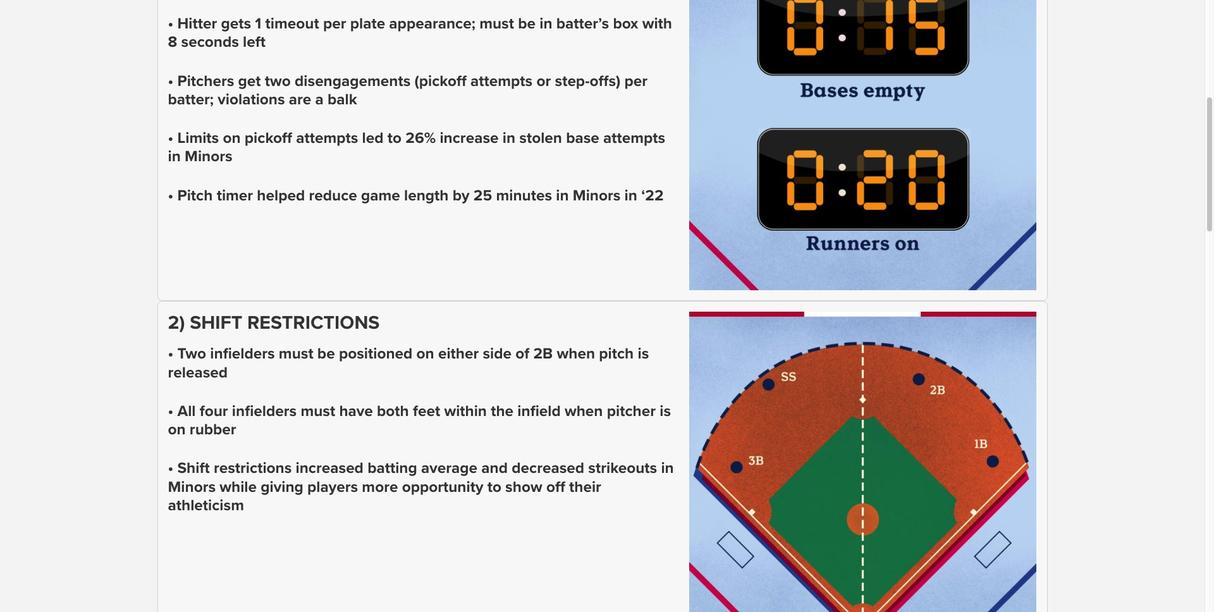 Task type: locate. For each thing, give the bounding box(es) containing it.
• limits on pickoff attempts led to 26% increase in stolen base attempts in minors
[[168, 129, 666, 166]]

• all four infielders must have both feet within the infield when pitcher is on rubber
[[168, 402, 671, 439]]

on left either
[[417, 345, 434, 363]]

0 vertical spatial infielders
[[210, 345, 275, 363]]

0 vertical spatial is
[[638, 345, 649, 363]]

infielders inside • two infielders must be positioned on either side of 2b when pitch is released
[[210, 345, 275, 363]]

• for • hitter gets 1 timeout per plate appearance; must be in batter's box with 8 seconds left
[[168, 15, 174, 33]]

• inside the • limits on pickoff attempts led to 26% increase in stolen base attempts in minors
[[168, 129, 174, 148]]

be
[[518, 15, 536, 33], [318, 345, 335, 363]]

1 vertical spatial infielders
[[232, 402, 297, 421]]

a
[[315, 90, 324, 109]]

timeout
[[266, 15, 319, 33]]

have
[[339, 402, 373, 421]]

infielders down shift
[[210, 345, 275, 363]]

in inside "• hitter gets 1 timeout per plate appearance; must be in batter's box with 8 seconds left"
[[540, 15, 553, 33]]

4 • from the top
[[168, 186, 174, 205]]

to right led
[[388, 129, 402, 148]]

0 vertical spatial minors
[[185, 148, 233, 166]]

infielders
[[210, 345, 275, 363], [232, 402, 297, 421]]

1 vertical spatial is
[[660, 402, 671, 421]]

7 • from the top
[[168, 460, 174, 478]]

0 vertical spatial on
[[223, 129, 241, 148]]

1 horizontal spatial attempts
[[471, 72, 533, 90]]

minors left '22
[[573, 186, 621, 205]]

must inside "• hitter gets 1 timeout per plate appearance; must be in batter's box with 8 seconds left"
[[480, 15, 514, 33]]

•
[[168, 15, 174, 33], [168, 72, 174, 90], [168, 129, 174, 148], [168, 186, 174, 205], [168, 345, 174, 363], [168, 402, 174, 421], [168, 460, 174, 478]]

0 horizontal spatial per
[[323, 15, 346, 33]]

1 vertical spatial must
[[279, 345, 314, 363]]

• for • pitch timer helped reduce game length by 25 minutes in minors in '22
[[168, 186, 174, 205]]

to down and
[[488, 478, 502, 497]]

attempts down a
[[296, 129, 358, 148]]

when
[[557, 345, 595, 363], [565, 402, 603, 421]]

• shift restrictions increased batting average and decreased strikeouts in minors while giving players more opportunity to show off their athleticism
[[168, 460, 674, 515]]

rubber
[[190, 421, 236, 439]]

appearance;
[[389, 15, 476, 33]]

seconds
[[181, 33, 239, 51]]

• inside "• hitter gets 1 timeout per plate appearance; must be in batter's box with 8 seconds left"
[[168, 15, 174, 33]]

1 horizontal spatial is
[[660, 402, 671, 421]]

minors down limits
[[185, 148, 233, 166]]

is for • two infielders must be positioned on either side of 2b when pitch is released
[[638, 345, 649, 363]]

to
[[388, 129, 402, 148], [488, 478, 502, 497]]

• left limits
[[168, 129, 174, 148]]

1
[[255, 15, 262, 33]]

is inside • two infielders must be positioned on either side of 2b when pitch is released
[[638, 345, 649, 363]]

• up the 8
[[168, 15, 174, 33]]

in left stolen
[[503, 129, 516, 148]]

on
[[223, 129, 241, 148], [417, 345, 434, 363], [168, 421, 186, 439]]

• left all
[[168, 402, 174, 421]]

3 • from the top
[[168, 129, 174, 148]]

stolen
[[520, 129, 562, 148]]

0 vertical spatial must
[[480, 15, 514, 33]]

positioned
[[339, 345, 413, 363]]

decreased
[[512, 460, 585, 478]]

• for • pitchers get two disengagements (pickoff attempts or step-offs) per batter; violations are a balk
[[168, 72, 174, 90]]

1 vertical spatial be
[[318, 345, 335, 363]]

base
[[566, 129, 600, 148]]

• up the batter;
[[168, 72, 174, 90]]

• inside • pitchers get two disengagements (pickoff attempts or step-offs) per batter; violations are a balk
[[168, 72, 174, 90]]

per inside "• hitter gets 1 timeout per plate appearance; must be in batter's box with 8 seconds left"
[[323, 15, 346, 33]]

pitchers
[[177, 72, 234, 90]]

timer
[[217, 186, 253, 205]]

0 horizontal spatial to
[[388, 129, 402, 148]]

infielders right the four
[[232, 402, 297, 421]]

be left the batter's
[[518, 15, 536, 33]]

1 • from the top
[[168, 15, 174, 33]]

2 vertical spatial on
[[168, 421, 186, 439]]

• inside "• shift restrictions increased batting average and decreased strikeouts in minors while giving players more opportunity to show off their athleticism"
[[168, 460, 174, 478]]

hitter
[[177, 15, 217, 33]]

to inside "• shift restrictions increased batting average and decreased strikeouts in minors while giving players more opportunity to show off their athleticism"
[[488, 478, 502, 497]]

on down all
[[168, 421, 186, 439]]

infielders inside • all four infielders must have both feet within the infield when pitcher is on rubber
[[232, 402, 297, 421]]

attempts left or
[[471, 72, 533, 90]]

minors
[[185, 148, 233, 166], [573, 186, 621, 205], [168, 478, 216, 497]]

be inside • two infielders must be positioned on either side of 2b when pitch is released
[[318, 345, 335, 363]]

in down limits
[[168, 148, 181, 166]]

2 • from the top
[[168, 72, 174, 90]]

minors down shift
[[168, 478, 216, 497]]

per right offs)
[[625, 72, 648, 90]]

6 • from the top
[[168, 402, 174, 421]]

8
[[168, 33, 177, 51]]

1 vertical spatial to
[[488, 478, 502, 497]]

2 vertical spatial minors
[[168, 478, 216, 497]]

must
[[480, 15, 514, 33], [279, 345, 314, 363], [301, 402, 335, 421]]

minutes
[[496, 186, 552, 205]]

in right 'strikeouts'
[[661, 460, 674, 478]]

when inside • all four infielders must have both feet within the infield when pitcher is on rubber
[[565, 402, 603, 421]]

infield
[[518, 402, 561, 421]]

is right pitcher
[[660, 402, 671, 421]]

is inside • all four infielders must have both feet within the infield when pitcher is on rubber
[[660, 402, 671, 421]]

0 horizontal spatial be
[[318, 345, 335, 363]]

1 vertical spatial when
[[565, 402, 603, 421]]

is right "pitch"
[[638, 345, 649, 363]]

• inside • two infielders must be positioned on either side of 2b when pitch is released
[[168, 345, 174, 363]]

0 vertical spatial be
[[518, 15, 536, 33]]

• two infielders must be positioned on either side of 2b when pitch is released
[[168, 345, 649, 382]]

in left the batter's
[[540, 15, 553, 33]]

• left pitch
[[168, 186, 174, 205]]

0 vertical spatial when
[[557, 345, 595, 363]]

• pitch timer helped reduce game length by 25 minutes in minors in '22
[[168, 186, 664, 205]]

• left shift
[[168, 460, 174, 478]]

0 vertical spatial per
[[323, 15, 346, 33]]

must inside • all four infielders must have both feet within the infield when pitcher is on rubber
[[301, 402, 335, 421]]

led
[[362, 129, 384, 148]]

strikeouts
[[589, 460, 658, 478]]

released
[[168, 364, 228, 382]]

minors inside the • limits on pickoff attempts led to 26% increase in stolen base attempts in minors
[[185, 148, 233, 166]]

of
[[516, 345, 530, 363]]

is
[[638, 345, 649, 363], [660, 402, 671, 421]]

plate
[[350, 15, 385, 33]]

attempts right base
[[604, 129, 666, 148]]

attempts
[[471, 72, 533, 90], [296, 129, 358, 148], [604, 129, 666, 148]]

average
[[421, 460, 478, 478]]

(pickoff
[[415, 72, 467, 90]]

players
[[308, 478, 358, 497]]

violations
[[218, 90, 285, 109]]

left
[[243, 33, 266, 51]]

1 horizontal spatial on
[[223, 129, 241, 148]]

per left plate
[[323, 15, 346, 33]]

balk
[[328, 90, 357, 109]]

when inside • two infielders must be positioned on either side of 2b when pitch is released
[[557, 345, 595, 363]]

• hitter gets 1 timeout per plate appearance; must be in batter's box with 8 seconds left
[[168, 15, 673, 51]]

1 vertical spatial per
[[625, 72, 648, 90]]

when right infield
[[565, 402, 603, 421]]

• for • two infielders must be positioned on either side of 2b when pitch is released
[[168, 345, 174, 363]]

are
[[289, 90, 312, 109]]

on inside • two infielders must be positioned on either side of 2b when pitch is released
[[417, 345, 434, 363]]

and
[[482, 460, 508, 478]]

1 horizontal spatial to
[[488, 478, 502, 497]]

pickoff
[[245, 129, 292, 148]]

1 horizontal spatial per
[[625, 72, 648, 90]]

• inside • all four infielders must have both feet within the infield when pitcher is on rubber
[[168, 402, 174, 421]]

get
[[238, 72, 261, 90]]

5 • from the top
[[168, 345, 174, 363]]

1 horizontal spatial be
[[518, 15, 536, 33]]

all
[[177, 402, 196, 421]]

25
[[474, 186, 492, 205]]

increase
[[440, 129, 499, 148]]

minors inside "• shift restrictions increased batting average and decreased strikeouts in minors while giving players more opportunity to show off their athleticism"
[[168, 478, 216, 497]]

in right minutes on the left of the page
[[556, 186, 569, 205]]

shift
[[190, 311, 243, 335]]

0 horizontal spatial is
[[638, 345, 649, 363]]

when right 2b
[[557, 345, 595, 363]]

0 horizontal spatial on
[[168, 421, 186, 439]]

in
[[540, 15, 553, 33], [503, 129, 516, 148], [168, 148, 181, 166], [556, 186, 569, 205], [625, 186, 638, 205], [661, 460, 674, 478]]

on right limits
[[223, 129, 241, 148]]

while
[[220, 478, 257, 497]]

be down restrictions
[[318, 345, 335, 363]]

offs)
[[590, 72, 621, 90]]

2 horizontal spatial on
[[417, 345, 434, 363]]

athleticism
[[168, 497, 244, 515]]

per
[[323, 15, 346, 33], [625, 72, 648, 90]]

four
[[200, 402, 228, 421]]

• left two
[[168, 345, 174, 363]]

two
[[265, 72, 291, 90]]

1 vertical spatial on
[[417, 345, 434, 363]]

0 vertical spatial to
[[388, 129, 402, 148]]

2 vertical spatial must
[[301, 402, 335, 421]]



Task type: vqa. For each thing, say whether or not it's contained in the screenshot.
right per
yes



Task type: describe. For each thing, give the bounding box(es) containing it.
per inside • pitchers get two disengagements (pickoff attempts or step-offs) per batter; violations are a balk
[[625, 72, 648, 90]]

game
[[361, 186, 400, 205]]

• for • shift restrictions increased batting average and decreased strikeouts in minors while giving players more opportunity to show off their athleticism
[[168, 460, 174, 478]]

two
[[177, 345, 206, 363]]

batter's
[[557, 15, 609, 33]]

giving
[[261, 478, 304, 497]]

restrictions
[[214, 460, 292, 478]]

2)
[[168, 311, 185, 335]]

box
[[613, 15, 639, 33]]

pitch
[[177, 186, 213, 205]]

the
[[491, 402, 514, 421]]

must inside • two infielders must be positioned on either side of 2b when pitch is released
[[279, 345, 314, 363]]

opportunity
[[402, 478, 484, 497]]

show
[[506, 478, 543, 497]]

restrictions
[[247, 311, 380, 335]]

to inside the • limits on pickoff attempts led to 26% increase in stolen base attempts in minors
[[388, 129, 402, 148]]

• for • limits on pickoff attempts led to 26% increase in stolen base attempts in minors
[[168, 129, 174, 148]]

batter;
[[168, 90, 214, 109]]

• pitchers get two disengagements (pickoff attempts or step-offs) per batter; violations are a balk
[[168, 72, 648, 109]]

when for infield
[[565, 402, 603, 421]]

within
[[444, 402, 487, 421]]

be inside "• hitter gets 1 timeout per plate appearance; must be in batter's box with 8 seconds left"
[[518, 15, 536, 33]]

more
[[362, 478, 398, 497]]

helped
[[257, 186, 305, 205]]

side
[[483, 345, 512, 363]]

0 horizontal spatial attempts
[[296, 129, 358, 148]]

• for • all four infielders must have both feet within the infield when pitcher is on rubber
[[168, 402, 174, 421]]

with
[[643, 15, 673, 33]]

26%
[[406, 129, 436, 148]]

in inside "• shift restrictions increased batting average and decreased strikeouts in minors while giving players more opportunity to show off their athleticism"
[[661, 460, 674, 478]]

in left '22
[[625, 186, 638, 205]]

by
[[453, 186, 470, 205]]

batting
[[368, 460, 417, 478]]

both
[[377, 402, 409, 421]]

shift
[[177, 460, 210, 478]]

increased
[[296, 460, 364, 478]]

2b
[[534, 345, 553, 363]]

1 vertical spatial minors
[[573, 186, 621, 205]]

pitch
[[599, 345, 634, 363]]

attempts inside • pitchers get two disengagements (pickoff attempts or step-offs) per batter; violations are a balk
[[471, 72, 533, 90]]

step-
[[555, 72, 590, 90]]

or
[[537, 72, 551, 90]]

reduce
[[309, 186, 357, 205]]

feet
[[413, 402, 440, 421]]

when for 2b
[[557, 345, 595, 363]]

2 horizontal spatial attempts
[[604, 129, 666, 148]]

is for • all four infielders must have both feet within the infield when pitcher is on rubber
[[660, 402, 671, 421]]

length
[[404, 186, 449, 205]]

either
[[438, 345, 479, 363]]

disengagements
[[295, 72, 411, 90]]

limits
[[177, 129, 219, 148]]

pitcher
[[607, 402, 656, 421]]

off
[[547, 478, 566, 497]]

gets
[[221, 15, 251, 33]]

2) shift restrictions
[[168, 311, 380, 335]]

their
[[570, 478, 602, 497]]

'22
[[642, 186, 664, 205]]

on inside • all four infielders must have both feet within the infield when pitcher is on rubber
[[168, 421, 186, 439]]

on inside the • limits on pickoff attempts led to 26% increase in stolen base attempts in minors
[[223, 129, 241, 148]]



